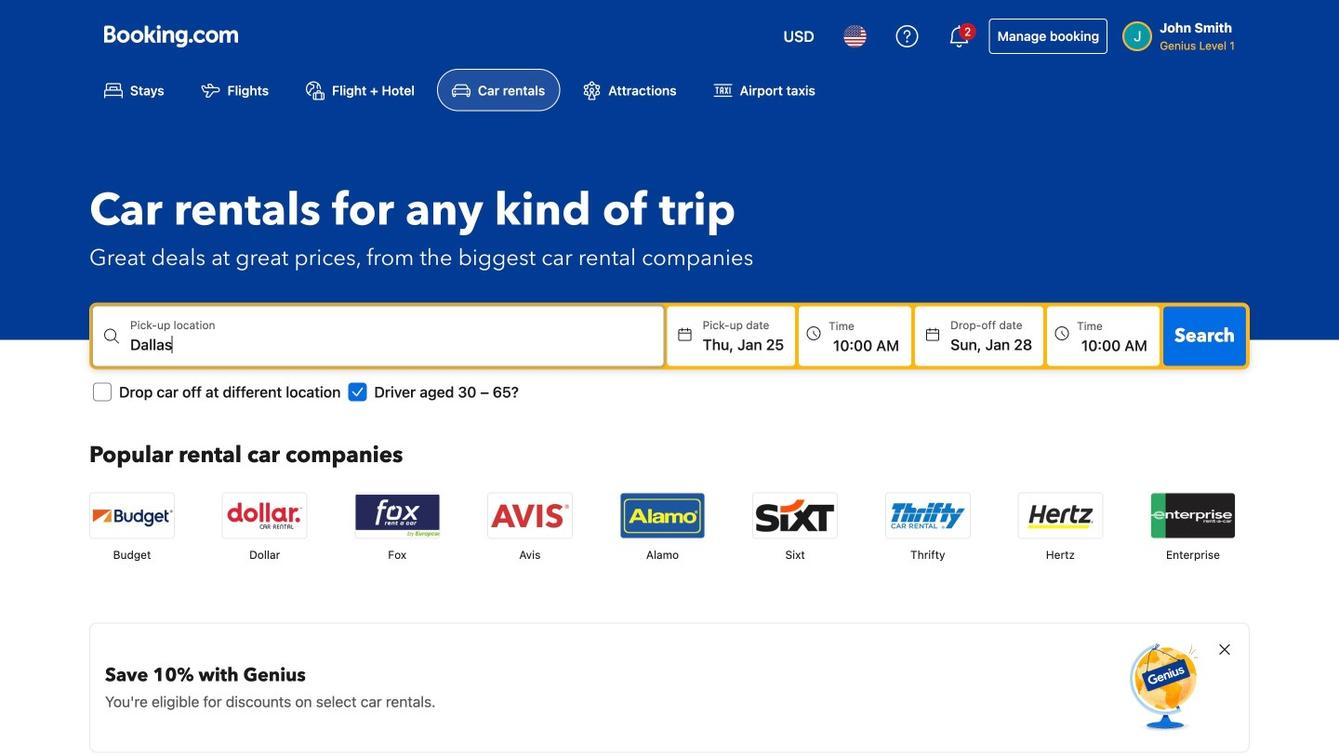 Task type: vqa. For each thing, say whether or not it's contained in the screenshot.
24- in Aparthotel Stare Miasto is located in the very center of Kraków's Old Town, just 394 feet from the Main Market Square. It features spacious modern apartments with free WiFi. Located in a historic building, Aparthotel Stare Miasto features a unique interior design in the warm color of bricks with wooden elements. All apartments at Aparthotel Stare Miasto are air-conditioned, fitted with an LCD TV and a fully-equipped kitchenette, including a refrigerator and an electric kettle. The 24-hour front desk offers ticket and tour services. Aparthotel Stare Miasto is located 2953 feet from the Wawel Castle. There is a variety of restaurants and cafés in the surrounding area. Kraków Główny Railway Station and Galeria Krakowska Shopping Center are just 1 mi away.
no



Task type: describe. For each thing, give the bounding box(es) containing it.
thrifty logo image
[[886, 493, 970, 538]]

enterprise logo image
[[1151, 493, 1235, 538]]

hertz logo image
[[1019, 493, 1103, 538]]

avis logo image
[[488, 493, 572, 538]]

sixt logo image
[[753, 493, 837, 538]]

booking.com online hotel reservations image
[[104, 25, 238, 47]]

fox logo image
[[356, 493, 439, 538]]



Task type: locate. For each thing, give the bounding box(es) containing it.
dollar logo image
[[223, 493, 307, 538]]

Pick-up location field
[[130, 333, 664, 356]]

alamo logo image
[[621, 493, 705, 538]]

budget logo image
[[90, 493, 174, 538]]



